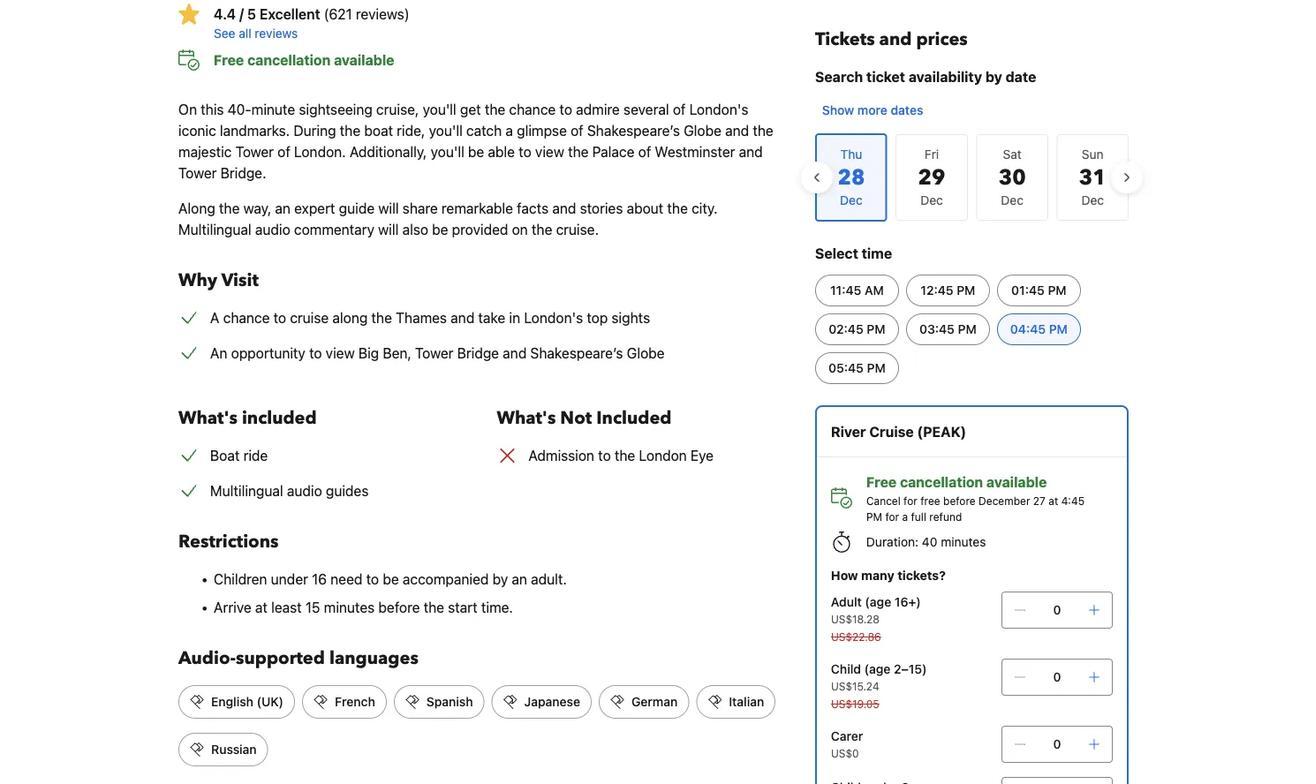 Task type: vqa. For each thing, say whether or not it's contained in the screenshot.


Task type: locate. For each thing, give the bounding box(es) containing it.
and right westminster
[[739, 144, 763, 160]]

multilingual down boat ride
[[210, 483, 283, 500]]

cruise.
[[556, 221, 599, 238]]

(age down many
[[865, 595, 892, 610]]

1 vertical spatial before
[[379, 600, 420, 616]]

minutes down the need
[[324, 600, 375, 616]]

1 vertical spatial (age
[[865, 662, 891, 677]]

0 vertical spatial tower
[[236, 144, 274, 160]]

free for free cancellation available
[[214, 52, 244, 68]]

majestic
[[178, 144, 232, 160]]

1 horizontal spatial an
[[512, 571, 527, 588]]

1 horizontal spatial by
[[986, 68, 1003, 85]]

iconic
[[178, 122, 216, 139]]

available down reviews)
[[334, 52, 395, 68]]

london's right 'in'
[[524, 310, 583, 327]]

multilingual down 'along'
[[178, 221, 252, 238]]

1 vertical spatial cancellation
[[900, 474, 984, 491]]

tickets?
[[898, 569, 946, 583]]

0 vertical spatial minutes
[[941, 535, 987, 550]]

and left take
[[451, 310, 475, 327]]

will left 'also'
[[378, 221, 399, 238]]

be down "catch"
[[468, 144, 485, 160]]

way,
[[244, 200, 272, 217]]

15
[[306, 600, 320, 616]]

1 vertical spatial be
[[432, 221, 448, 238]]

pm for 12:45 pm
[[957, 283, 976, 298]]

globe up westminster
[[684, 122, 722, 139]]

1 will from the top
[[379, 200, 399, 217]]

3 dec from the left
[[1082, 193, 1105, 208]]

0 vertical spatial globe
[[684, 122, 722, 139]]

audio down way,
[[255, 221, 290, 238]]

pm right "05:45"
[[867, 361, 886, 376]]

1 horizontal spatial chance
[[509, 101, 556, 118]]

and up cruise.
[[553, 200, 576, 217]]

0 horizontal spatial london's
[[524, 310, 583, 327]]

0 vertical spatial available
[[334, 52, 395, 68]]

sightseeing
[[299, 101, 373, 118]]

dec for 31
[[1082, 193, 1105, 208]]

duration: 40 minutes
[[867, 535, 987, 550]]

0 horizontal spatial free
[[214, 52, 244, 68]]

1 vertical spatial available
[[987, 474, 1047, 491]]

for down cancel
[[886, 511, 900, 523]]

available for free cancellation available
[[334, 52, 395, 68]]

by left date
[[986, 68, 1003, 85]]

1 vertical spatial free
[[867, 474, 897, 491]]

5
[[247, 6, 256, 23]]

2 horizontal spatial tower
[[415, 345, 454, 362]]

cancel
[[867, 495, 901, 507]]

what's not included
[[497, 406, 672, 431]]

what's up the boat
[[178, 406, 238, 431]]

0 horizontal spatial be
[[383, 571, 399, 588]]

russian
[[211, 743, 257, 757]]

dec for 29
[[921, 193, 944, 208]]

supported
[[236, 647, 325, 671]]

1 horizontal spatial globe
[[684, 122, 722, 139]]

shakespeare's down the top
[[531, 345, 623, 362]]

4.4
[[214, 6, 236, 23]]

tickets and prices
[[816, 27, 968, 52]]

1 0 from the top
[[1054, 603, 1062, 618]]

why
[[178, 269, 218, 293]]

2 0 from the top
[[1054, 670, 1062, 685]]

commentary
[[294, 221, 375, 238]]

adult.
[[531, 571, 567, 588]]

0 horizontal spatial available
[[334, 52, 395, 68]]

prices
[[917, 27, 968, 52]]

pm
[[957, 283, 976, 298], [1048, 283, 1067, 298], [867, 322, 886, 337], [958, 322, 977, 337], [1050, 322, 1068, 337], [867, 361, 886, 376], [867, 511, 883, 523]]

1 vertical spatial 0
[[1054, 670, 1062, 685]]

0 vertical spatial an
[[275, 200, 291, 217]]

pm right 01:45
[[1048, 283, 1067, 298]]

before
[[944, 495, 976, 507], [379, 600, 420, 616]]

free up cancel
[[867, 474, 897, 491]]

free for free cancellation available cancel for free before december 27 at 4:45 pm for a full refund
[[867, 474, 897, 491]]

show more dates button
[[816, 95, 931, 126]]

take
[[478, 310, 506, 327]]

at inside free cancellation available cancel for free before december 27 at 4:45 pm for a full refund
[[1049, 495, 1059, 507]]

free cancellation available cancel for free before december 27 at 4:45 pm for a full refund
[[867, 474, 1085, 523]]

a inside free cancellation available cancel for free before december 27 at 4:45 pm for a full refund
[[903, 511, 909, 523]]

region containing 29
[[801, 126, 1143, 229]]

bridge.
[[221, 165, 266, 182]]

29
[[919, 163, 946, 192]]

0 horizontal spatial at
[[255, 600, 268, 616]]

12:45 pm
[[921, 283, 976, 298]]

at left the least
[[255, 600, 268, 616]]

0 horizontal spatial cancellation
[[248, 52, 331, 68]]

pm down cancel
[[867, 511, 883, 523]]

1 horizontal spatial view
[[535, 144, 565, 160]]

to left cruise
[[274, 310, 286, 327]]

1 vertical spatial will
[[378, 221, 399, 238]]

0 vertical spatial a
[[506, 122, 513, 139]]

2 vertical spatial tower
[[415, 345, 454, 362]]

at
[[1049, 495, 1059, 507], [255, 600, 268, 616]]

1 horizontal spatial free
[[867, 474, 897, 491]]

a left full
[[903, 511, 909, 523]]

free down see
[[214, 52, 244, 68]]

by up "time."
[[493, 571, 508, 588]]

dec for 30
[[1002, 193, 1024, 208]]

1 vertical spatial minutes
[[324, 600, 375, 616]]

0 vertical spatial at
[[1049, 495, 1059, 507]]

this
[[201, 101, 224, 118]]

london's inside 'on this 40-minute sightseeing cruise, you'll get the chance to admire several of london's iconic landmarks. during the boat ride, you'll catch a glimpse of shakespeare's globe and the majestic tower of london. additionally, you'll be able to view the palace of westminster and tower bridge.'
[[690, 101, 749, 118]]

tower down the landmarks.
[[236, 144, 274, 160]]

before up refund
[[944, 495, 976, 507]]

arrive at least 15 minutes before the start time.
[[214, 600, 513, 616]]

0 vertical spatial be
[[468, 144, 485, 160]]

duration:
[[867, 535, 919, 550]]

multilingual audio guides
[[210, 483, 369, 500]]

sat
[[1003, 147, 1022, 162]]

london's
[[690, 101, 749, 118], [524, 310, 583, 327]]

sat 30 dec
[[999, 147, 1027, 208]]

of right palace
[[639, 144, 651, 160]]

pm for 04:45 pm
[[1050, 322, 1068, 337]]

1 vertical spatial shakespeare's
[[531, 345, 623, 362]]

westminster
[[655, 144, 736, 160]]

1 horizontal spatial cancellation
[[900, 474, 984, 491]]

for up full
[[904, 495, 918, 507]]

2 what's from the left
[[497, 406, 556, 431]]

1 dec from the left
[[921, 193, 944, 208]]

for
[[904, 495, 918, 507], [886, 511, 900, 523]]

be inside 'on this 40-minute sightseeing cruise, you'll get the chance to admire several of london's iconic landmarks. during the boat ride, you'll catch a glimpse of shakespeare's globe and the majestic tower of london. additionally, you'll be able to view the palace of westminster and tower bridge.'
[[468, 144, 485, 160]]

cancellation up free
[[900, 474, 984, 491]]

guides
[[326, 483, 369, 500]]

2 vertical spatial 0
[[1054, 737, 1062, 752]]

globe inside 'on this 40-minute sightseeing cruise, you'll get the chance to admire several of london's iconic landmarks. during the boat ride, you'll catch a glimpse of shakespeare's globe and the majestic tower of london. additionally, you'll be able to view the palace of westminster and tower bridge.'
[[684, 122, 722, 139]]

1 vertical spatial at
[[255, 600, 268, 616]]

0 vertical spatial will
[[379, 200, 399, 217]]

why visit
[[178, 269, 259, 293]]

1 vertical spatial a
[[903, 511, 909, 523]]

cancellation
[[248, 52, 331, 68], [900, 474, 984, 491]]

available inside free cancellation available cancel for free before december 27 at 4:45 pm for a full refund
[[987, 474, 1047, 491]]

1 horizontal spatial before
[[944, 495, 976, 507]]

a inside 'on this 40-minute sightseeing cruise, you'll get the chance to admire several of london's iconic landmarks. during the boat ride, you'll catch a glimpse of shakespeare's globe and the majestic tower of london. additionally, you'll be able to view the palace of westminster and tower bridge.'
[[506, 122, 513, 139]]

expert
[[294, 200, 335, 217]]

1 horizontal spatial be
[[432, 221, 448, 238]]

0 horizontal spatial view
[[326, 345, 355, 362]]

tower down "majestic"
[[178, 165, 217, 182]]

dec inside sun 31 dec
[[1082, 193, 1105, 208]]

available
[[334, 52, 395, 68], [987, 474, 1047, 491]]

pm inside free cancellation available cancel for free before december 27 at 4:45 pm for a full refund
[[867, 511, 883, 523]]

admission
[[529, 448, 595, 464]]

pm right 02:45
[[867, 322, 886, 337]]

admire
[[576, 101, 620, 118]]

2 horizontal spatial dec
[[1082, 193, 1105, 208]]

us$18.28
[[831, 613, 880, 626]]

0 horizontal spatial chance
[[223, 310, 270, 327]]

0 vertical spatial shakespeare's
[[588, 122, 680, 139]]

adult (age 16+) us$18.28
[[831, 595, 921, 626]]

1 horizontal spatial london's
[[690, 101, 749, 118]]

1 horizontal spatial for
[[904, 495, 918, 507]]

at right 27 at the right of the page
[[1049, 495, 1059, 507]]

dec inside sat 30 dec
[[1002, 193, 1024, 208]]

many
[[862, 569, 895, 583]]

audio left guides
[[287, 483, 322, 500]]

be right 'also'
[[432, 221, 448, 238]]

and inside along the way, an expert guide will share remarkable facts and stories about the city. multilingual audio commentary will also be provided on the cruise.
[[553, 200, 576, 217]]

glimpse
[[517, 122, 567, 139]]

dec down 31
[[1082, 193, 1105, 208]]

1 vertical spatial for
[[886, 511, 900, 523]]

1 horizontal spatial available
[[987, 474, 1047, 491]]

london's up westminster
[[690, 101, 749, 118]]

what's left not
[[497, 406, 556, 431]]

40-
[[228, 101, 252, 118]]

a
[[506, 122, 513, 139], [903, 511, 909, 523]]

city.
[[692, 200, 718, 217]]

dec inside fri 29 dec
[[921, 193, 944, 208]]

a up able
[[506, 122, 513, 139]]

1 horizontal spatial what's
[[497, 406, 556, 431]]

view down glimpse
[[535, 144, 565, 160]]

16+)
[[895, 595, 921, 610]]

0 horizontal spatial before
[[379, 600, 420, 616]]

1 horizontal spatial at
[[1049, 495, 1059, 507]]

and
[[880, 27, 912, 52], [726, 122, 750, 139], [739, 144, 763, 160], [553, 200, 576, 217], [451, 310, 475, 327], [503, 345, 527, 362]]

05:45
[[829, 361, 864, 376]]

0 vertical spatial cancellation
[[248, 52, 331, 68]]

london
[[639, 448, 687, 464]]

0 vertical spatial london's
[[690, 101, 749, 118]]

sun
[[1082, 147, 1104, 162]]

1 vertical spatial globe
[[627, 345, 665, 362]]

along
[[333, 310, 368, 327]]

0 vertical spatial 0
[[1054, 603, 1062, 618]]

and up ticket
[[880, 27, 912, 52]]

04:45
[[1011, 322, 1046, 337]]

0 vertical spatial audio
[[255, 221, 290, 238]]

select
[[816, 245, 859, 262]]

1 vertical spatial by
[[493, 571, 508, 588]]

1 horizontal spatial dec
[[1002, 193, 1024, 208]]

1 horizontal spatial a
[[903, 511, 909, 523]]

audio-supported languages
[[178, 647, 419, 671]]

audio inside along the way, an expert guide will share remarkable facts and stories about the city. multilingual audio commentary will also be provided on the cruise.
[[255, 221, 290, 238]]

minutes down refund
[[941, 535, 987, 550]]

2 vertical spatial you'll
[[431, 144, 465, 160]]

0 horizontal spatial tower
[[178, 165, 217, 182]]

cancellation inside free cancellation available cancel for free before december 27 at 4:45 pm for a full refund
[[900, 474, 984, 491]]

1 horizontal spatial minutes
[[941, 535, 987, 550]]

dec
[[921, 193, 944, 208], [1002, 193, 1024, 208], [1082, 193, 1105, 208]]

dec down 29
[[921, 193, 944, 208]]

pm right 04:45
[[1050, 322, 1068, 337]]

boat
[[364, 122, 393, 139]]

pm right 12:45
[[957, 283, 976, 298]]

0 vertical spatial before
[[944, 495, 976, 507]]

reviews
[[255, 26, 298, 41]]

(age for adult
[[865, 595, 892, 610]]

1 vertical spatial london's
[[524, 310, 583, 327]]

(age
[[865, 595, 892, 610], [865, 662, 891, 677]]

(age up us$15.24
[[865, 662, 891, 677]]

1 vertical spatial tower
[[178, 165, 217, 182]]

0 vertical spatial multilingual
[[178, 221, 252, 238]]

before down children under 16 need to be accompanied by an adult.
[[379, 600, 420, 616]]

0 horizontal spatial dec
[[921, 193, 944, 208]]

0 horizontal spatial what's
[[178, 406, 238, 431]]

be up arrive at least 15 minutes before the start time.
[[383, 571, 399, 588]]

available for free cancellation available cancel for free before december 27 at 4:45 pm for a full refund
[[987, 474, 1047, 491]]

cancellation down reviews
[[248, 52, 331, 68]]

tower down a chance to cruise along the thames and take in london's top sights
[[415, 345, 454, 362]]

1 vertical spatial an
[[512, 571, 527, 588]]

able
[[488, 144, 515, 160]]

an left adult.
[[512, 571, 527, 588]]

adult
[[831, 595, 862, 610]]

pm right 03:45
[[958, 322, 977, 337]]

what's
[[178, 406, 238, 431], [497, 406, 556, 431]]

included
[[597, 406, 672, 431]]

region
[[801, 126, 1143, 229]]

(age inside child (age 2–15) us$15.24
[[865, 662, 891, 677]]

chance up glimpse
[[509, 101, 556, 118]]

children under 16 need to be accompanied by an adult.
[[214, 571, 567, 588]]

palace
[[593, 144, 635, 160]]

pm for 03:45 pm
[[958, 322, 977, 337]]

chance right a
[[223, 310, 270, 327]]

london.
[[294, 144, 346, 160]]

(age inside adult (age 16+) us$18.28
[[865, 595, 892, 610]]

1 what's from the left
[[178, 406, 238, 431]]

tower
[[236, 144, 274, 160], [178, 165, 217, 182], [415, 345, 454, 362]]

what's for what's not included
[[497, 406, 556, 431]]

boat ride
[[210, 448, 268, 464]]

05:45 pm
[[829, 361, 886, 376]]

0
[[1054, 603, 1062, 618], [1054, 670, 1062, 685], [1054, 737, 1062, 752]]

0 vertical spatial free
[[214, 52, 244, 68]]

01:45 pm
[[1012, 283, 1067, 298]]

0 horizontal spatial an
[[275, 200, 291, 217]]

shakespeare's down several
[[588, 122, 680, 139]]

free inside free cancellation available cancel for free before december 27 at 4:45 pm for a full refund
[[867, 474, 897, 491]]

0 vertical spatial for
[[904, 495, 918, 507]]

2 dec from the left
[[1002, 193, 1024, 208]]

on
[[512, 221, 528, 238]]

2 horizontal spatial be
[[468, 144, 485, 160]]

0 vertical spatial (age
[[865, 595, 892, 610]]

restrictions
[[178, 530, 279, 554]]

0 vertical spatial chance
[[509, 101, 556, 118]]

of
[[673, 101, 686, 118], [571, 122, 584, 139], [278, 144, 291, 160], [639, 144, 651, 160]]

accompanied
[[403, 571, 489, 588]]

will left "share"
[[379, 200, 399, 217]]

view left big
[[326, 345, 355, 362]]

1 horizontal spatial tower
[[236, 144, 274, 160]]

0 vertical spatial view
[[535, 144, 565, 160]]

of down the landmarks.
[[278, 144, 291, 160]]

0 horizontal spatial by
[[493, 571, 508, 588]]

globe down sights
[[627, 345, 665, 362]]

0 for 16+)
[[1054, 603, 1062, 618]]

an
[[210, 345, 228, 362]]

languages
[[330, 647, 419, 671]]

available up december
[[987, 474, 1047, 491]]

dec down the 30
[[1002, 193, 1024, 208]]

and up westminster
[[726, 122, 750, 139]]

0 horizontal spatial a
[[506, 122, 513, 139]]

an right way,
[[275, 200, 291, 217]]

2 will from the top
[[378, 221, 399, 238]]

carer us$0
[[831, 729, 864, 760]]



Task type: describe. For each thing, give the bounding box(es) containing it.
german
[[632, 695, 678, 710]]

japanese
[[524, 695, 581, 710]]

fri 29 dec
[[919, 147, 946, 208]]

time
[[862, 245, 893, 262]]

how
[[831, 569, 859, 583]]

stories
[[580, 200, 623, 217]]

cancellation for free cancellation available cancel for free before december 27 at 4:45 pm for a full refund
[[900, 474, 984, 491]]

child
[[831, 662, 862, 677]]

4:45
[[1062, 495, 1085, 507]]

03:45 pm
[[920, 322, 977, 337]]

0 vertical spatial by
[[986, 68, 1003, 85]]

minute
[[252, 101, 295, 118]]

2–15)
[[894, 662, 927, 677]]

(peak)
[[918, 424, 967, 440]]

pm for 01:45 pm
[[1048, 283, 1067, 298]]

an inside along the way, an expert guide will share remarkable facts and stories about the city. multilingual audio commentary will also be provided on the cruise.
[[275, 200, 291, 217]]

02:45
[[829, 322, 864, 337]]

40
[[922, 535, 938, 550]]

view inside 'on this 40-minute sightseeing cruise, you'll get the chance to admire several of london's iconic landmarks. during the boat ride, you'll catch a glimpse of shakespeare's globe and the majestic tower of london. additionally, you'll be able to view the palace of westminster and tower bridge.'
[[535, 144, 565, 160]]

search
[[816, 68, 863, 85]]

in
[[509, 310, 521, 327]]

chance inside 'on this 40-minute sightseeing cruise, you'll get the chance to admire several of london's iconic landmarks. during the boat ride, you'll catch a glimpse of shakespeare's globe and the majestic tower of london. additionally, you'll be able to view the palace of westminster and tower bridge.'
[[509, 101, 556, 118]]

what's for what's included
[[178, 406, 238, 431]]

remarkable
[[442, 200, 513, 217]]

get
[[460, 101, 481, 118]]

be inside along the way, an expert guide will share remarkable facts and stories about the city. multilingual audio commentary will also be provided on the cruise.
[[432, 221, 448, 238]]

pm for 05:45 pm
[[867, 361, 886, 376]]

english (uk)
[[211, 695, 284, 710]]

1 vertical spatial you'll
[[429, 122, 463, 139]]

0 horizontal spatial for
[[886, 511, 900, 523]]

3 0 from the top
[[1054, 737, 1062, 752]]

river
[[831, 424, 867, 440]]

/
[[240, 6, 244, 23]]

cancellation for free cancellation available
[[248, 52, 331, 68]]

what's included
[[178, 406, 317, 431]]

sun 31 dec
[[1080, 147, 1107, 208]]

am
[[865, 283, 884, 298]]

all
[[239, 26, 251, 41]]

of down admire
[[571, 122, 584, 139]]

to down cruise
[[309, 345, 322, 362]]

0 horizontal spatial minutes
[[324, 600, 375, 616]]

0 for 2–15)
[[1054, 670, 1062, 685]]

on
[[178, 101, 197, 118]]

pm for 02:45 pm
[[867, 322, 886, 337]]

french
[[335, 695, 375, 710]]

2 vertical spatial be
[[383, 571, 399, 588]]

admission to the london eye
[[529, 448, 714, 464]]

11:45
[[831, 283, 862, 298]]

1 vertical spatial chance
[[223, 310, 270, 327]]

spanish
[[427, 695, 473, 710]]

ride
[[243, 448, 268, 464]]

1 vertical spatial multilingual
[[210, 483, 283, 500]]

0 horizontal spatial globe
[[627, 345, 665, 362]]

english
[[211, 695, 254, 710]]

see all reviews button
[[214, 25, 787, 42]]

arrive
[[214, 600, 252, 616]]

about
[[627, 200, 664, 217]]

ticket
[[867, 68, 906, 85]]

shakespeare's inside 'on this 40-minute sightseeing cruise, you'll get the chance to admire several of london's iconic landmarks. during the boat ride, you'll catch a glimpse of shakespeare's globe and the majestic tower of london. additionally, you'll be able to view the palace of westminster and tower bridge.'
[[588, 122, 680, 139]]

river cruise (peak)
[[831, 424, 967, 440]]

(uk)
[[257, 695, 284, 710]]

december
[[979, 495, 1031, 507]]

not
[[561, 406, 592, 431]]

need
[[331, 571, 363, 588]]

along
[[178, 200, 215, 217]]

us$19.05
[[831, 698, 880, 710]]

before inside free cancellation available cancel for free before december 27 at 4:45 pm for a full refund
[[944, 495, 976, 507]]

several
[[624, 101, 669, 118]]

italian
[[729, 695, 765, 710]]

us$22.86
[[831, 631, 882, 643]]

carer
[[831, 729, 864, 744]]

12:45
[[921, 283, 954, 298]]

(age for child
[[865, 662, 891, 677]]

big
[[359, 345, 379, 362]]

(621
[[324, 6, 352, 23]]

and down 'in'
[[503, 345, 527, 362]]

opportunity
[[231, 345, 306, 362]]

show
[[823, 103, 855, 118]]

guide
[[339, 200, 375, 217]]

tickets
[[816, 27, 875, 52]]

see
[[214, 26, 235, 41]]

1 vertical spatial view
[[326, 345, 355, 362]]

04:45 pm
[[1011, 322, 1068, 337]]

0 vertical spatial you'll
[[423, 101, 457, 118]]

to right able
[[519, 144, 532, 160]]

1 vertical spatial audio
[[287, 483, 322, 500]]

31
[[1080, 163, 1107, 192]]

us$15.24
[[831, 680, 880, 693]]

audio-
[[178, 647, 236, 671]]

free cancellation available
[[214, 52, 395, 68]]

02:45 pm
[[829, 322, 886, 337]]

share
[[403, 200, 438, 217]]

to up glimpse
[[560, 101, 573, 118]]

of right several
[[673, 101, 686, 118]]

cruise,
[[376, 101, 419, 118]]

01:45
[[1012, 283, 1045, 298]]

during
[[294, 122, 336, 139]]

on this 40-minute sightseeing cruise, you'll get the chance to admire several of london's iconic landmarks. during the boat ride, you'll catch a glimpse of shakespeare's globe and the majestic tower of london. additionally, you'll be able to view the palace of westminster and tower bridge.
[[178, 101, 774, 182]]

dates
[[891, 103, 924, 118]]

a chance to cruise along the thames and take in london's top sights
[[210, 310, 650, 327]]

multilingual inside along the way, an expert guide will share remarkable facts and stories about the city. multilingual audio commentary will also be provided on the cruise.
[[178, 221, 252, 238]]

facts
[[517, 200, 549, 217]]

to down what's not included at bottom
[[598, 448, 611, 464]]

16
[[312, 571, 327, 588]]

to right the need
[[366, 571, 379, 588]]

ride,
[[397, 122, 425, 139]]

thames
[[396, 310, 447, 327]]

additionally,
[[350, 144, 427, 160]]



